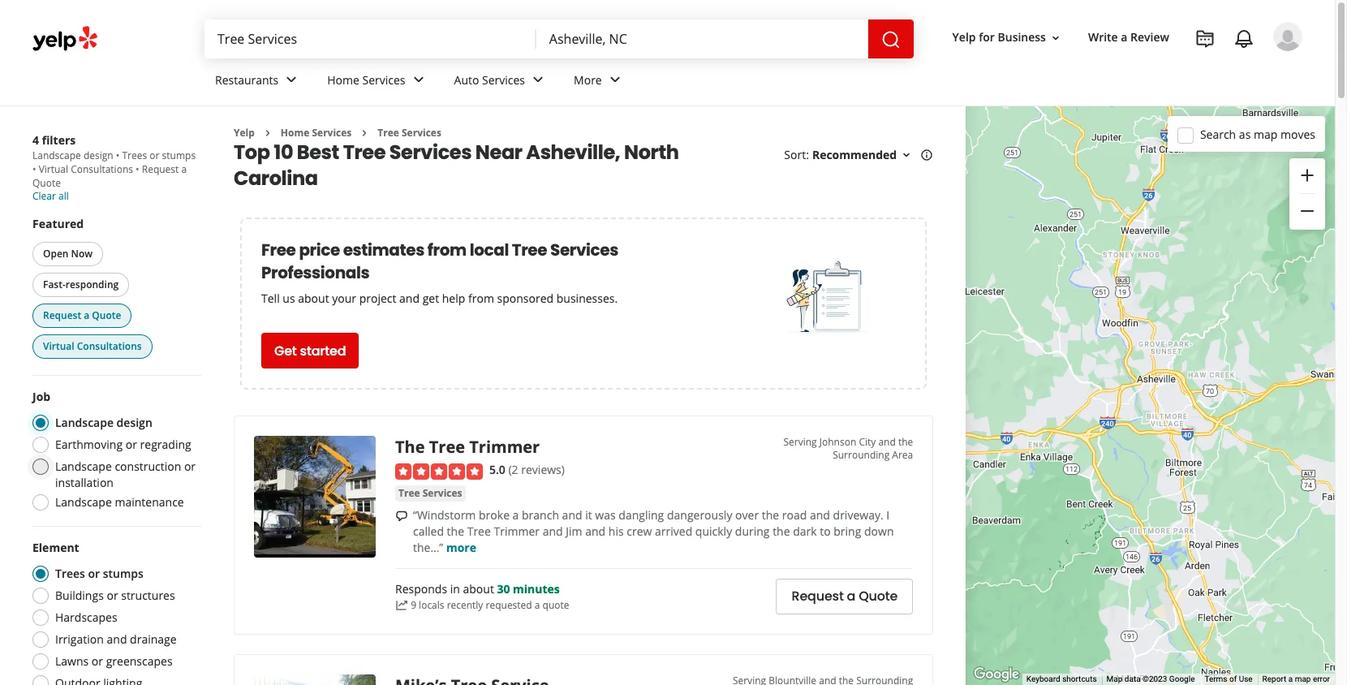 Task type: vqa. For each thing, say whether or not it's contained in the screenshot.
1st OPTION GROUP from the bottom
yes



Task type: locate. For each thing, give the bounding box(es) containing it.
0 vertical spatial request a quote button
[[32, 304, 132, 328]]

1 vertical spatial virtual
[[43, 339, 74, 353]]

1 horizontal spatial quote
[[92, 308, 121, 322]]

1 vertical spatial design
[[117, 415, 152, 430]]

the tree trimmer image
[[254, 436, 376, 558]]

request a quote button down bring
[[776, 579, 913, 614]]

the
[[898, 435, 913, 449], [762, 507, 779, 523], [447, 523, 464, 539], [773, 523, 790, 539]]

trimmer
[[469, 436, 540, 458], [494, 523, 540, 539]]

0 vertical spatial trees
[[122, 149, 147, 162]]

2 none field from the left
[[549, 30, 855, 48]]

search as map moves
[[1200, 126, 1316, 142]]

1 none field from the left
[[218, 30, 523, 48]]

request a quote down bring
[[792, 587, 898, 606]]

tree services link right 16 chevron right v2 icon
[[378, 126, 441, 140]]

none field near
[[549, 30, 855, 48]]

0 horizontal spatial quote
[[32, 176, 61, 190]]

request a quote button
[[32, 304, 132, 328], [776, 579, 913, 614]]

lawns
[[55, 653, 89, 669]]

tree right 16 chevron right v2 icon
[[378, 126, 399, 140]]

more
[[574, 72, 602, 87]]

1 horizontal spatial 24 chevron down v2 image
[[528, 70, 548, 90]]

tree inside free price estimates from local tree services professionals tell us about your project and get help from sponsored businesses.
[[512, 239, 547, 262]]

1 vertical spatial trees
[[55, 566, 85, 581]]

©2023
[[1143, 675, 1167, 683]]

1 horizontal spatial about
[[463, 581, 494, 597]]

0 vertical spatial request a quote
[[32, 162, 187, 190]]

2 vertical spatial request
[[792, 587, 844, 606]]

tree inside tree services button
[[399, 486, 420, 500]]

design inside the landscape design • trees or stumps • virtual consultations •
[[84, 149, 113, 162]]

a right broke
[[513, 507, 519, 523]]

and inside serving johnson city and the surrounding area
[[878, 435, 896, 449]]

1 vertical spatial tree services link
[[395, 485, 466, 501]]

arrived
[[655, 523, 693, 539]]

0 horizontal spatial request a quote button
[[32, 304, 132, 328]]

moves
[[1281, 126, 1316, 142]]

search
[[1200, 126, 1236, 142]]

1 vertical spatial option group
[[28, 540, 201, 685]]

hardscapes
[[55, 610, 117, 625]]

carolina
[[234, 165, 318, 192]]

called
[[413, 523, 444, 539]]

business
[[998, 30, 1046, 45]]

or inside landscape construction or installation
[[184, 459, 196, 474]]

lawns or greenscapes
[[55, 653, 173, 669]]

home right 16 chevron right v2 image
[[281, 126, 309, 140]]

1 option group from the top
[[28, 389, 201, 515]]

a right report
[[1289, 675, 1293, 683]]

1 horizontal spatial home
[[327, 72, 359, 87]]

1 vertical spatial consultations
[[77, 339, 142, 353]]

1 vertical spatial from
[[468, 291, 494, 306]]

1 horizontal spatial design
[[117, 415, 152, 430]]

stumps left top
[[162, 149, 196, 162]]

map data ©2023 google
[[1107, 675, 1195, 683]]

0 vertical spatial home services
[[327, 72, 405, 87]]

0 horizontal spatial request
[[43, 308, 81, 322]]

yelp inside button
[[952, 30, 976, 45]]

about right us
[[298, 291, 329, 306]]

or for greenscapes
[[92, 653, 103, 669]]

24 chevron down v2 image inside restaurants link
[[282, 70, 301, 90]]

home services down find text box
[[327, 72, 405, 87]]

24 chevron down v2 image inside auto services link
[[528, 70, 548, 90]]

a inside group
[[84, 308, 89, 322]]

from
[[428, 239, 467, 262], [468, 291, 494, 306]]

home services link down find text box
[[314, 58, 441, 106]]

2 horizontal spatial •
[[136, 162, 139, 176]]

tree down broke
[[467, 523, 491, 539]]

trimmer up '5.0'
[[469, 436, 540, 458]]

yelp for yelp link at the top left of the page
[[234, 126, 255, 140]]

tree services link
[[378, 126, 441, 140], [395, 485, 466, 501]]

a down minutes in the bottom left of the page
[[535, 599, 540, 612]]

request a quote down filters
[[32, 162, 187, 190]]

landscape down filters
[[32, 149, 81, 162]]

professionals
[[261, 262, 369, 284]]

consultations inside 'button'
[[77, 339, 142, 353]]

about
[[298, 291, 329, 306], [463, 581, 494, 597]]

the right city
[[898, 435, 913, 449]]

0 vertical spatial quote
[[32, 176, 61, 190]]

responding
[[66, 278, 119, 291]]

fast-responding
[[43, 278, 119, 291]]

keyboard
[[1027, 675, 1061, 683]]

group
[[1290, 158, 1325, 230]]

option group
[[28, 389, 201, 515], [28, 540, 201, 685]]

2 horizontal spatial request
[[792, 587, 844, 606]]

services inside free price estimates from local tree services professionals tell us about your project and get help from sponsored businesses.
[[550, 239, 618, 262]]

consultations down filters
[[71, 162, 133, 176]]

open now
[[43, 247, 93, 261]]

home services inside business categories element
[[327, 72, 405, 87]]

0 vertical spatial design
[[84, 149, 113, 162]]

map region
[[871, 0, 1347, 685]]

0 vertical spatial map
[[1254, 126, 1278, 142]]

and
[[399, 291, 420, 306], [878, 435, 896, 449], [562, 507, 582, 523], [810, 507, 830, 523], [543, 523, 563, 539], [585, 523, 606, 539], [107, 631, 127, 647]]

24 chevron down v2 image right restaurants
[[282, 70, 301, 90]]

virtual
[[39, 162, 68, 176], [43, 339, 74, 353]]

request a quote down fast-responding button
[[43, 308, 121, 322]]

0 horizontal spatial none field
[[218, 30, 523, 48]]

0 horizontal spatial from
[[428, 239, 467, 262]]

stumps up buildings or structures
[[103, 566, 144, 581]]

1 vertical spatial yelp
[[234, 126, 255, 140]]

1 horizontal spatial stumps
[[162, 149, 196, 162]]

0 horizontal spatial 24 chevron down v2 image
[[409, 70, 428, 90]]

2 24 chevron down v2 image from the left
[[605, 70, 625, 90]]

yelp for yelp for business
[[952, 30, 976, 45]]

map right the as
[[1254, 126, 1278, 142]]

0 vertical spatial consultations
[[71, 162, 133, 176]]

consultations down responding
[[77, 339, 142, 353]]

zoom in image
[[1298, 165, 1317, 185]]

restaurants link
[[202, 58, 314, 106]]

trees inside the landscape design • trees or stumps • virtual consultations •
[[122, 149, 147, 162]]

trees
[[122, 149, 147, 162], [55, 566, 85, 581]]

1 horizontal spatial trees
[[122, 149, 147, 162]]

24 chevron down v2 image for more
[[605, 70, 625, 90]]

1 vertical spatial trimmer
[[494, 523, 540, 539]]

0 vertical spatial yelp
[[952, 30, 976, 45]]

tree services button
[[395, 485, 466, 501]]

1 horizontal spatial request a quote button
[[776, 579, 913, 614]]

0 vertical spatial stumps
[[162, 149, 196, 162]]

sort:
[[784, 147, 809, 163]]

about inside free price estimates from local tree services professionals tell us about your project and get help from sponsored businesses.
[[298, 291, 329, 306]]

services down 5 star rating image
[[423, 486, 462, 500]]

2 option group from the top
[[28, 540, 201, 685]]

broke
[[479, 507, 510, 523]]

yelp for business
[[952, 30, 1046, 45]]

1 vertical spatial quote
[[92, 308, 121, 322]]

services
[[362, 72, 405, 87], [482, 72, 525, 87], [312, 126, 352, 140], [402, 126, 441, 140], [389, 139, 472, 166], [550, 239, 618, 262], [423, 486, 462, 500]]

virtual up job
[[43, 339, 74, 353]]

0 vertical spatial home
[[327, 72, 359, 87]]

bring
[[834, 523, 861, 539]]

about up 9 locals recently requested a quote
[[463, 581, 494, 597]]

tree right best
[[343, 139, 386, 166]]

request inside request a quote
[[142, 162, 179, 176]]

earthmoving
[[55, 437, 123, 452]]

1 horizontal spatial 24 chevron down v2 image
[[605, 70, 625, 90]]

0 horizontal spatial design
[[84, 149, 113, 162]]

buildings
[[55, 588, 104, 603]]

1 vertical spatial stumps
[[103, 566, 144, 581]]

fast-responding button
[[32, 273, 129, 297]]

or for stumps
[[88, 566, 100, 581]]

0 horizontal spatial about
[[298, 291, 329, 306]]

home services right 16 chevron right v2 image
[[281, 126, 352, 140]]

1 vertical spatial request a quote button
[[776, 579, 913, 614]]

0 horizontal spatial home
[[281, 126, 309, 140]]

services right auto
[[482, 72, 525, 87]]

driveway.
[[833, 507, 884, 523]]

map left "error" at the bottom right of the page
[[1295, 675, 1311, 683]]

or inside the landscape design • trees or stumps • virtual consultations •
[[150, 149, 159, 162]]

24 chevron down v2 image for home services
[[409, 70, 428, 90]]

1 vertical spatial map
[[1295, 675, 1311, 683]]

landscape down installation
[[55, 494, 112, 510]]

surrounding
[[833, 448, 890, 462]]

0 horizontal spatial trees
[[55, 566, 85, 581]]

16 chevron right v2 image
[[261, 126, 274, 139]]

1 24 chevron down v2 image from the left
[[282, 70, 301, 90]]

1 horizontal spatial none field
[[549, 30, 855, 48]]

tree services down 5 star rating image
[[399, 486, 462, 500]]

0 horizontal spatial yelp
[[234, 126, 255, 140]]

featured group
[[29, 216, 201, 362]]

quote
[[32, 176, 61, 190], [92, 308, 121, 322], [859, 587, 898, 606]]

the inside serving johnson city and the surrounding area
[[898, 435, 913, 449]]

0 horizontal spatial stumps
[[103, 566, 144, 581]]

24 chevron down v2 image
[[282, 70, 301, 90], [528, 70, 548, 90]]

0 vertical spatial tree services link
[[378, 126, 441, 140]]

it
[[585, 507, 592, 523]]

report a map error
[[1263, 675, 1330, 683]]

home down find text box
[[327, 72, 359, 87]]

1 vertical spatial about
[[463, 581, 494, 597]]

now
[[71, 247, 93, 261]]

4
[[32, 132, 39, 148]]

1 vertical spatial request
[[43, 308, 81, 322]]

regrading
[[140, 437, 191, 452]]

0 horizontal spatial •
[[32, 162, 36, 176]]

his
[[609, 523, 624, 539]]

2 24 chevron down v2 image from the left
[[528, 70, 548, 90]]

report
[[1263, 675, 1287, 683]]

virtual up clear all
[[39, 162, 68, 176]]

tree right local
[[512, 239, 547, 262]]

1 horizontal spatial map
[[1295, 675, 1311, 683]]

and right city
[[878, 435, 896, 449]]

yelp left 16 chevron right v2 image
[[234, 126, 255, 140]]

price
[[299, 239, 340, 262]]

trimmer inside "windstorm broke a branch and it was dangling dangerously over the road and driveway. i called the tree trimmer and jim and his crew arrived quickly during the dark to bring down the…"
[[494, 523, 540, 539]]

was
[[595, 507, 616, 523]]

1 horizontal spatial yelp
[[952, 30, 976, 45]]

stumps
[[162, 149, 196, 162], [103, 566, 144, 581]]

24 chevron down v2 image left auto
[[409, 70, 428, 90]]

landscape inside the landscape design • trees or stumps • virtual consultations •
[[32, 149, 81, 162]]

for
[[979, 30, 995, 45]]

irrigation and drainage
[[55, 631, 177, 647]]

or
[[150, 149, 159, 162], [126, 437, 137, 452], [184, 459, 196, 474], [88, 566, 100, 581], [107, 588, 118, 603], [92, 653, 103, 669]]

map for error
[[1295, 675, 1311, 683]]

landscape inside landscape construction or installation
[[55, 459, 112, 474]]

0 horizontal spatial 24 chevron down v2 image
[[282, 70, 301, 90]]

request a quote button down fast-responding button
[[32, 304, 132, 328]]

landscape up earthmoving
[[55, 415, 114, 430]]

0 vertical spatial about
[[298, 291, 329, 306]]

1 24 chevron down v2 image from the left
[[409, 70, 428, 90]]

the up more link
[[447, 523, 464, 539]]

services right 16 chevron right v2 icon
[[402, 126, 441, 140]]

quote up virtual consultations
[[92, 308, 121, 322]]

services up businesses.
[[550, 239, 618, 262]]

24 chevron down v2 image right more
[[605, 70, 625, 90]]

tree services right 16 chevron right v2 icon
[[378, 126, 441, 140]]

2 horizontal spatial quote
[[859, 587, 898, 606]]

a down fast-responding button
[[84, 308, 89, 322]]

from left local
[[428, 239, 467, 262]]

map for moves
[[1254, 126, 1278, 142]]

0 vertical spatial virtual
[[39, 162, 68, 176]]

1 vertical spatial tree services
[[399, 486, 462, 500]]

get
[[274, 342, 297, 360]]

tree services link down 5 star rating image
[[395, 485, 466, 501]]

featured
[[32, 216, 84, 231]]

1 vertical spatial request a quote
[[43, 308, 121, 322]]

as
[[1239, 126, 1251, 142]]

top 10 best tree services near asheville, north carolina
[[234, 139, 679, 192]]

home services link right 16 chevron right v2 image
[[281, 126, 352, 140]]

24 chevron down v2 image right auto services
[[528, 70, 548, 90]]

area
[[892, 448, 913, 462]]

clear all link
[[32, 189, 69, 203]]

landscape up installation
[[55, 459, 112, 474]]

structures
[[121, 588, 175, 603]]

services left near
[[389, 139, 472, 166]]

2 vertical spatial request a quote
[[792, 587, 898, 606]]

branch
[[522, 507, 559, 523]]

1 horizontal spatial request
[[142, 162, 179, 176]]

the tree trimmer link
[[395, 436, 540, 458]]

the right over at right
[[762, 507, 779, 523]]

0 vertical spatial option group
[[28, 389, 201, 515]]

a
[[1121, 30, 1128, 45], [181, 162, 187, 176], [84, 308, 89, 322], [513, 507, 519, 523], [847, 587, 856, 606], [535, 599, 540, 612], [1289, 675, 1293, 683]]

quote down down
[[859, 587, 898, 606]]

quote up featured
[[32, 176, 61, 190]]

from right help
[[468, 291, 494, 306]]

zoom out image
[[1298, 201, 1317, 221]]

or for regrading
[[126, 437, 137, 452]]

yelp link
[[234, 126, 255, 140]]

landscape
[[32, 149, 81, 162], [55, 415, 114, 430], [55, 459, 112, 474], [55, 494, 112, 510]]

0 vertical spatial tree services
[[378, 126, 441, 140]]

9 locals recently requested a quote
[[411, 599, 569, 612]]

to
[[820, 523, 831, 539]]

0 vertical spatial request
[[142, 162, 179, 176]]

all
[[58, 189, 69, 203]]

request a quote inside the featured group
[[43, 308, 121, 322]]

requested
[[486, 599, 532, 612]]

and down 'it'
[[585, 523, 606, 539]]

open
[[43, 247, 69, 261]]

None field
[[218, 30, 523, 48], [549, 30, 855, 48]]

2 vertical spatial quote
[[859, 587, 898, 606]]

and left the get
[[399, 291, 420, 306]]

auto
[[454, 72, 479, 87]]

0 vertical spatial from
[[428, 239, 467, 262]]

home services link
[[314, 58, 441, 106], [281, 126, 352, 140]]

0 vertical spatial trimmer
[[469, 436, 540, 458]]

element
[[32, 540, 79, 555]]

0 horizontal spatial map
[[1254, 126, 1278, 142]]

notifications image
[[1234, 29, 1254, 49]]

consultations
[[71, 162, 133, 176], [77, 339, 142, 353]]

tree inside "top 10 best tree services near asheville, north carolina"
[[343, 139, 386, 166]]

None search field
[[205, 19, 917, 58]]

24 chevron down v2 image inside more link
[[605, 70, 625, 90]]

trimmer down broke
[[494, 523, 540, 539]]

24 chevron down v2 image
[[409, 70, 428, 90], [605, 70, 625, 90]]

yelp left for
[[952, 30, 976, 45]]

clear all
[[32, 189, 69, 203]]

tree up '16 speech v2' icon
[[399, 486, 420, 500]]



Task type: describe. For each thing, give the bounding box(es) containing it.
irrigation
[[55, 631, 104, 647]]

user actions element
[[940, 20, 1325, 120]]

consultations inside the landscape design • trees or stumps • virtual consultations •
[[71, 162, 133, 176]]

in
[[450, 581, 460, 597]]

Find text field
[[218, 30, 523, 48]]

option group containing job
[[28, 389, 201, 515]]

open now button
[[32, 242, 103, 266]]

home inside business categories element
[[327, 72, 359, 87]]

landscape for landscape maintenance
[[55, 494, 112, 510]]

landscape design
[[55, 415, 152, 430]]

write a review link
[[1082, 23, 1176, 52]]

option group containing element
[[28, 540, 201, 685]]

services inside "top 10 best tree services near asheville, north carolina"
[[389, 139, 472, 166]]

quote inside the featured group
[[92, 308, 121, 322]]

services down find text box
[[362, 72, 405, 87]]

a right write
[[1121, 30, 1128, 45]]

landscape for landscape design • trees or stumps • virtual consultations •
[[32, 149, 81, 162]]

tree inside "windstorm broke a branch and it was dangling dangerously over the road and driveway. i called the tree trimmer and jim and his crew arrived quickly during the dark to bring down the…"
[[467, 523, 491, 539]]

north
[[624, 139, 679, 166]]

free price estimates from local tree services professionals tell us about your project and get help from sponsored businesses.
[[261, 239, 618, 306]]

restaurants
[[215, 72, 279, 87]]

and up jim
[[562, 507, 582, 523]]

free
[[261, 239, 296, 262]]

serving
[[784, 435, 817, 449]]

started
[[300, 342, 346, 360]]

the down road
[[773, 523, 790, 539]]

24 chevron down v2 image for auto services
[[528, 70, 548, 90]]

1 vertical spatial home
[[281, 126, 309, 140]]

a inside "windstorm broke a branch and it was dangling dangerously over the road and driveway. i called the tree trimmer and jim and his crew arrived quickly during the dark to bring down the…"
[[513, 507, 519, 523]]

0 vertical spatial home services link
[[314, 58, 441, 106]]

clear
[[32, 189, 56, 203]]

local
[[470, 239, 509, 262]]

quickly
[[695, 523, 732, 539]]

auto services
[[454, 72, 525, 87]]

stumps inside option group
[[103, 566, 144, 581]]

1 horizontal spatial •
[[116, 149, 120, 162]]

dark
[[793, 523, 817, 539]]

recently
[[447, 599, 483, 612]]

or for structures
[[107, 588, 118, 603]]

free price estimates from local tree services professionals image
[[786, 258, 867, 339]]

terms of use link
[[1205, 675, 1253, 683]]

16 chevron right v2 image
[[358, 126, 371, 139]]

johnson
[[820, 435, 856, 449]]

get started button
[[261, 333, 359, 369]]

get
[[423, 291, 439, 306]]

cj b. image
[[1273, 22, 1303, 51]]

tree services inside button
[[399, 486, 462, 500]]

estimates
[[343, 239, 424, 262]]

design for landscape design
[[117, 415, 152, 430]]

write
[[1088, 30, 1118, 45]]

greenscapes
[[106, 653, 173, 669]]

projects image
[[1196, 29, 1215, 49]]

reviews)
[[521, 462, 565, 478]]

and up to
[[810, 507, 830, 523]]

fast-
[[43, 278, 66, 291]]

a left top
[[181, 162, 187, 176]]

during
[[735, 523, 770, 539]]

5 star rating image
[[395, 463, 483, 480]]

1 vertical spatial home services
[[281, 126, 352, 140]]

asheville,
[[526, 139, 620, 166]]

keyboard shortcuts button
[[1027, 674, 1097, 685]]

virtual consultations button
[[32, 334, 152, 359]]

your
[[332, 291, 356, 306]]

Near text field
[[549, 30, 855, 48]]

"windstorm broke a branch and it was dangling dangerously over the road and driveway. i called the tree trimmer and jim and his crew arrived quickly during the dark to bring down the…"
[[413, 507, 894, 555]]

responds
[[395, 581, 447, 597]]

10
[[274, 139, 293, 166]]

5.0
[[489, 462, 506, 478]]

request a quote button inside the featured group
[[32, 304, 132, 328]]

16 info v2 image
[[921, 149, 934, 162]]

search image
[[881, 30, 901, 49]]

4 filters
[[32, 132, 76, 148]]

i
[[887, 507, 890, 523]]

1 horizontal spatial from
[[468, 291, 494, 306]]

google image
[[970, 664, 1024, 685]]

request inside the featured group
[[43, 308, 81, 322]]

services left 16 chevron right v2 icon
[[312, 126, 352, 140]]

map
[[1107, 675, 1123, 683]]

google
[[1169, 675, 1195, 683]]

error
[[1313, 675, 1330, 683]]

24 chevron down v2 image for restaurants
[[282, 70, 301, 90]]

virtual inside the landscape design • trees or stumps • virtual consultations •
[[39, 162, 68, 176]]

(2
[[508, 462, 518, 478]]

stumps inside the landscape design • trees or stumps • virtual consultations •
[[162, 149, 196, 162]]

virtual inside virtual consultations 'button'
[[43, 339, 74, 353]]

"windstorm
[[413, 507, 476, 523]]

landscape construction or installation
[[55, 459, 196, 490]]

construction
[[115, 459, 181, 474]]

design for landscape design • trees or stumps • virtual consultations •
[[84, 149, 113, 162]]

services inside button
[[423, 486, 462, 500]]

1 vertical spatial home services link
[[281, 126, 352, 140]]

landscape for landscape design
[[55, 415, 114, 430]]

maintenance
[[115, 494, 184, 510]]

dangerously
[[667, 507, 732, 523]]

terms
[[1205, 675, 1228, 683]]

responds in about 30 minutes
[[395, 581, 560, 597]]

best
[[297, 139, 339, 166]]

none field find
[[218, 30, 523, 48]]

use
[[1239, 675, 1253, 683]]

the
[[395, 436, 425, 458]]

keyboard shortcuts
[[1027, 675, 1097, 683]]

the tree trimmer
[[395, 436, 540, 458]]

job
[[32, 389, 50, 404]]

us
[[283, 291, 295, 306]]

landscape for landscape construction or installation
[[55, 459, 112, 474]]

locals
[[419, 599, 444, 612]]

and up lawns or greenscapes
[[107, 631, 127, 647]]

16 trending v2 image
[[395, 599, 408, 612]]

16 speech v2 image
[[395, 509, 408, 522]]

shortcuts
[[1063, 675, 1097, 683]]

buildings or structures
[[55, 588, 175, 603]]

5.0 (2 reviews)
[[489, 462, 565, 478]]

a down bring
[[847, 587, 856, 606]]

installation
[[55, 475, 114, 490]]

business categories element
[[202, 58, 1303, 106]]

sponsored
[[497, 291, 554, 306]]

of
[[1230, 675, 1237, 683]]

and inside free price estimates from local tree services professionals tell us about your project and get help from sponsored businesses.
[[399, 291, 420, 306]]

tree up 5 star rating image
[[429, 436, 465, 458]]

project
[[359, 291, 396, 306]]

data
[[1125, 675, 1141, 683]]

and down branch
[[543, 523, 563, 539]]

the…"
[[413, 540, 443, 555]]

more link
[[446, 540, 476, 555]]

get started
[[274, 342, 346, 360]]

quote
[[543, 599, 569, 612]]

16 chevron down v2 image
[[1049, 31, 1062, 44]]



